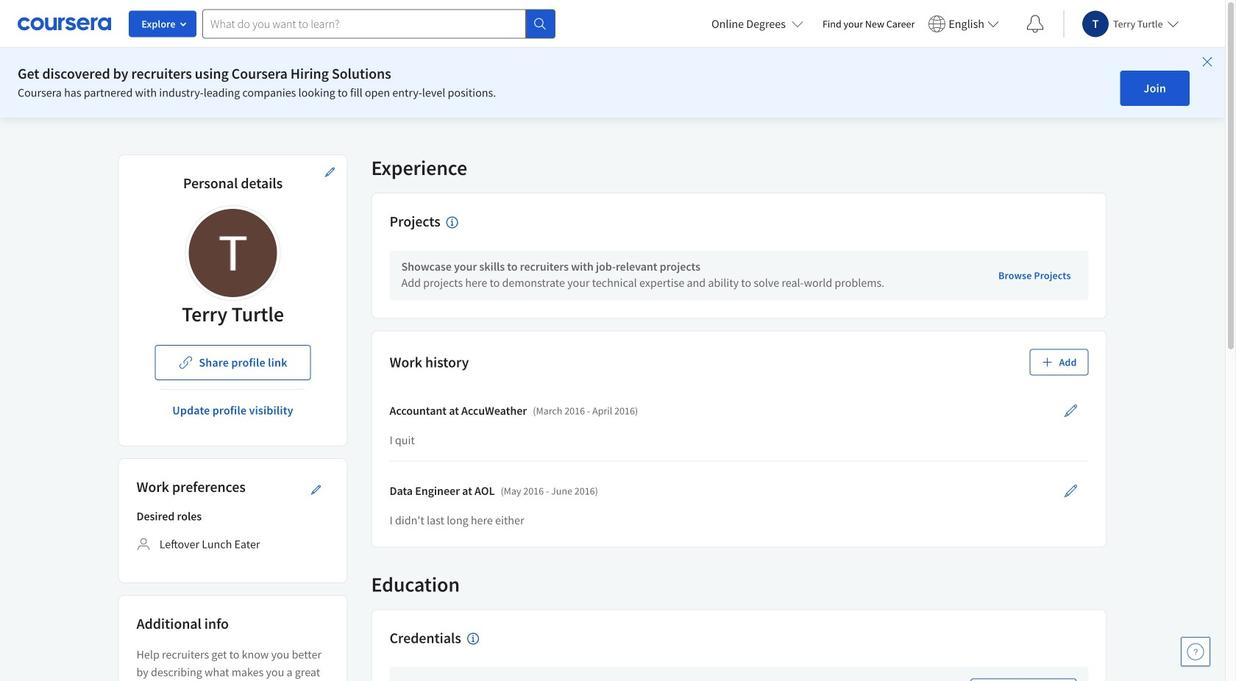 Task type: locate. For each thing, give the bounding box(es) containing it.
information about the projects section image
[[446, 217, 458, 228]]

None search field
[[202, 9, 556, 39]]

edit details for accountant at accuweather. image
[[1064, 403, 1078, 418]]

edit details for data engineer at aol. image
[[1064, 484, 1078, 498]]

information about credentials section image
[[467, 633, 479, 645]]

profile photo image
[[189, 209, 277, 297]]

What do you want to learn? text field
[[202, 9, 526, 39]]



Task type: vqa. For each thing, say whether or not it's contained in the screenshot.
What do you want to learn? text box
yes



Task type: describe. For each thing, give the bounding box(es) containing it.
edit personal details. image
[[324, 166, 336, 178]]

edit image
[[310, 484, 322, 496]]

help center image
[[1187, 643, 1205, 661]]

coursera image
[[18, 12, 111, 36]]



